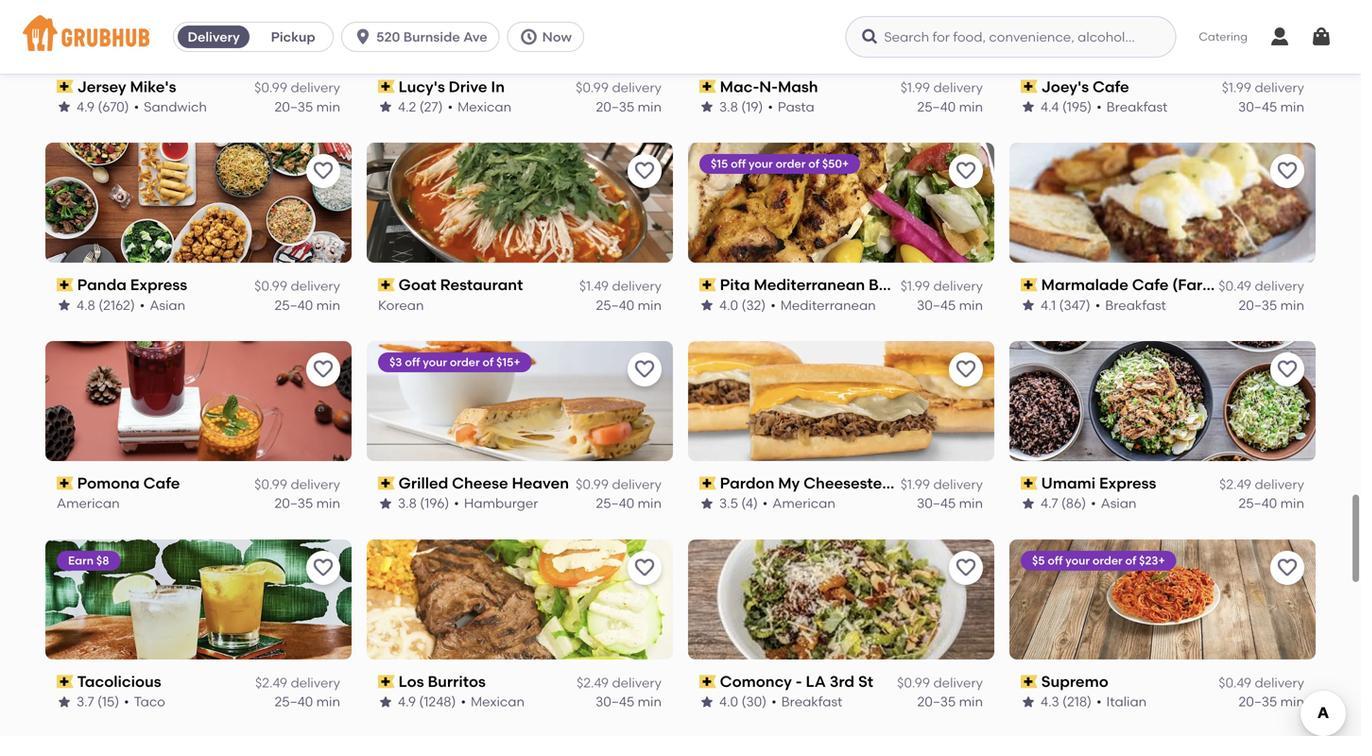 Task type: describe. For each thing, give the bounding box(es) containing it.
-
[[796, 673, 802, 691]]

4.9 for los burritos
[[398, 694, 416, 710]]

• for umami express
[[1091, 496, 1096, 512]]

brochettes
[[931, 276, 1013, 294]]

umami express logo image
[[1010, 341, 1316, 462]]

min for umami express
[[1281, 496, 1305, 512]]

star icon image for panda express
[[57, 298, 72, 313]]

italian
[[1107, 694, 1147, 710]]

min for goat restaurant
[[638, 297, 662, 313]]

min for jersey mike's
[[316, 99, 340, 115]]

subscription pass image for joey's cafe
[[1021, 80, 1038, 93]]

subscription pass image for marmalade cafe (farmers market)
[[1021, 278, 1038, 292]]

delivery for mac-n-mash
[[934, 80, 983, 96]]

4.2 (27)
[[398, 99, 443, 115]]

lucy's
[[399, 77, 445, 96]]

delivery button
[[174, 22, 254, 52]]

panda
[[77, 276, 127, 294]]

lucy's drive in
[[399, 77, 505, 96]]

4.4
[[1041, 99, 1059, 115]]

$2.49 for umami express
[[1220, 476, 1252, 493]]

$1.99 for pardon my cheesesteak
[[901, 476, 930, 493]]

(196)
[[420, 496, 449, 512]]

mac-
[[720, 77, 760, 96]]

min for pomona cafe
[[316, 496, 340, 512]]

$0.99 for pomona cafe
[[254, 476, 288, 493]]

min for grilled cheese heaven
[[638, 496, 662, 512]]

star icon image for marmalade cafe (farmers market)
[[1021, 298, 1036, 313]]

25–40 for grilled cheese heaven
[[596, 496, 635, 512]]

• pasta
[[768, 99, 815, 115]]

delivery for grilled cheese heaven
[[612, 476, 662, 493]]

520 burnside ave button
[[341, 22, 507, 52]]

min for mac-n-mash
[[959, 99, 983, 115]]

(4)
[[742, 496, 758, 512]]

save this restaurant image for comoncy - la 3rd st
[[955, 557, 978, 580]]

$15
[[711, 157, 728, 171]]

30–45 for pardon my cheesesteak
[[917, 496, 956, 512]]

30–45 for joey's cafe
[[1239, 99, 1278, 115]]

goat restaurant logo image
[[367, 143, 673, 263]]

2 american from the left
[[773, 496, 836, 512]]

cheese
[[452, 474, 508, 493]]

panda express
[[77, 276, 187, 294]]

$0.99 delivery for comoncy - la 3rd st
[[897, 675, 983, 691]]

$8
[[96, 554, 109, 568]]

now
[[542, 29, 572, 45]]

(15)
[[97, 694, 119, 710]]

2 vertical spatial of
[[1126, 554, 1137, 568]]

earn
[[68, 554, 94, 568]]

umami
[[1042, 474, 1096, 493]]

3.5
[[720, 496, 738, 512]]

subscription pass image for comoncy - la 3rd st
[[700, 675, 716, 689]]

$3
[[390, 356, 402, 369]]

• for supremo
[[1097, 694, 1102, 710]]

pomona cafe logo image
[[45, 341, 352, 462]]

4.2
[[398, 99, 416, 115]]

now button
[[507, 22, 592, 52]]

star icon image for umami express
[[1021, 496, 1036, 511]]

goat restaurant
[[399, 276, 523, 294]]

hamburger
[[464, 496, 538, 512]]

1 horizontal spatial svg image
[[1269, 26, 1292, 48]]

comoncy
[[720, 673, 792, 691]]

delivery for pardon my cheesesteak
[[934, 476, 983, 493]]

restaurant
[[440, 276, 523, 294]]

subscription pass image for pardon my cheesesteak
[[700, 477, 716, 490]]

4.9 (1248)
[[398, 694, 456, 710]]

marmalade cafe (farmers market) logo image
[[1010, 143, 1316, 263]]

star icon image for comoncy - la 3rd st
[[700, 695, 715, 710]]

$2.49 delivery for burritos
[[577, 675, 662, 691]]

pomona cafe
[[77, 474, 180, 493]]

mash
[[778, 77, 818, 96]]

20–35 min for jersey mike's
[[275, 99, 340, 115]]

star icon image for supremo
[[1021, 695, 1036, 710]]

$1.99 delivery for mac-n-mash
[[901, 80, 983, 96]]

(670)
[[98, 99, 129, 115]]

of for mediterranean
[[809, 157, 820, 171]]

25–40 for umami express
[[1239, 496, 1278, 512]]

subscription pass image for mac-n-mash
[[700, 80, 716, 93]]

(218)
[[1063, 694, 1092, 710]]

4.8 (2162)
[[77, 297, 135, 313]]

mike's
[[130, 77, 176, 96]]

4.9 for jersey mike's
[[77, 99, 95, 115]]

star icon image for los burritos
[[378, 695, 393, 710]]

4.7
[[1041, 496, 1059, 512]]

$0.99 for comoncy - la 3rd st
[[897, 675, 930, 691]]

pita mediterranean bowls & brochettes
[[720, 276, 1013, 294]]

in
[[491, 77, 505, 96]]

joey's
[[1042, 77, 1089, 96]]

30–45 min for joey's cafe
[[1239, 99, 1305, 115]]

20–35 min for pomona cafe
[[275, 496, 340, 512]]

delivery for los burritos
[[612, 675, 662, 691]]

• taco
[[124, 694, 165, 710]]

grilled cheese heaven
[[399, 474, 569, 493]]

min for panda express
[[316, 297, 340, 313]]

$5
[[1033, 554, 1045, 568]]

la
[[806, 673, 826, 691]]

breakfast for joey's
[[1107, 99, 1168, 115]]

bowls
[[869, 276, 912, 294]]

pita mediterranean bowls & brochettes logo image
[[688, 143, 995, 263]]

• for pita mediterranean bowls & brochettes
[[771, 297, 776, 313]]

delivery for supremo
[[1255, 675, 1305, 691]]

pickup button
[[254, 22, 333, 52]]

4.0 for pita mediterranean bowls & brochettes
[[720, 297, 739, 313]]

30–45 min for pardon my cheesesteak
[[917, 496, 983, 512]]

tacolicious logo image
[[45, 540, 352, 660]]

main navigation navigation
[[0, 0, 1362, 74]]

4.0 (30)
[[720, 694, 767, 710]]

pardon my cheesesteak logo image
[[688, 341, 995, 462]]

subscription pass image for umami express
[[1021, 477, 1038, 490]]

• for lucy's drive in
[[448, 99, 453, 115]]

25–40 min for tacolicious
[[275, 694, 340, 710]]

min for tacolicious
[[316, 694, 340, 710]]

asian for umami express
[[1101, 496, 1137, 512]]

mac-n-mash
[[720, 77, 818, 96]]

4.1
[[1041, 297, 1056, 313]]

subscription pass image for pita
[[700, 278, 716, 292]]

delivery for goat restaurant
[[612, 278, 662, 294]]

pardon
[[720, 474, 775, 493]]

my
[[778, 474, 800, 493]]

delivery
[[188, 29, 240, 45]]

$0.99 for jersey mike's
[[254, 80, 288, 96]]

marmalade
[[1042, 276, 1129, 294]]

$1.99 for joey's cafe
[[1222, 80, 1252, 96]]

jersey
[[77, 77, 126, 96]]

$23+
[[1139, 554, 1166, 568]]

delivery for lucy's drive in
[[612, 80, 662, 96]]

(1248)
[[419, 694, 456, 710]]

los burritos
[[399, 673, 486, 691]]

(farmers
[[1173, 276, 1240, 294]]

save this restaurant image for los burritos
[[633, 557, 656, 580]]

2 vertical spatial order
[[1093, 554, 1123, 568]]

2 horizontal spatial svg image
[[1310, 26, 1333, 48]]

drive
[[449, 77, 487, 96]]

30–45 for los burritos
[[596, 694, 635, 710]]

star icon image for lucy's drive in
[[378, 99, 393, 114]]

grilled cheese heaven logo image
[[367, 341, 673, 462]]

delivery for tacolicious
[[291, 675, 340, 691]]

svg image inside now button
[[520, 27, 539, 46]]

$1.99 delivery for pardon my cheesesteak
[[901, 476, 983, 493]]

20–35 min for supremo
[[1239, 694, 1305, 710]]

• italian
[[1097, 694, 1147, 710]]

pomona
[[77, 474, 140, 493]]

• sandwich
[[134, 99, 207, 115]]

30–45 min for pita mediterranean bowls & brochettes
[[917, 297, 983, 313]]

cheesesteak
[[804, 474, 901, 493]]

20–35 min for comoncy - la 3rd st
[[918, 694, 983, 710]]

grilled
[[399, 474, 448, 493]]

pita
[[720, 276, 750, 294]]

25–40 min for umami express
[[1239, 496, 1305, 512]]

supremo
[[1042, 673, 1109, 691]]

min for lucy's drive in
[[638, 99, 662, 115]]

25–40 min for goat restaurant
[[596, 297, 662, 313]]

pardon my cheesesteak
[[720, 474, 901, 493]]

korean
[[378, 297, 424, 313]]

$3 off your order of $15+
[[390, 356, 521, 369]]

2 svg image from the left
[[861, 27, 880, 46]]

$2.49 for los burritos
[[577, 675, 609, 691]]

4.3
[[1041, 694, 1060, 710]]

catering
[[1199, 30, 1248, 43]]



Task type: locate. For each thing, give the bounding box(es) containing it.
heaven
[[512, 474, 569, 493]]

burritos
[[428, 673, 486, 691]]

min for joey's cafe
[[1281, 99, 1305, 115]]

25–40 for tacolicious
[[275, 694, 313, 710]]

$0.99
[[254, 80, 288, 96], [576, 80, 609, 96], [254, 278, 288, 294], [254, 476, 288, 493], [576, 476, 609, 493], [897, 675, 930, 691]]

star icon image left 4.3
[[1021, 695, 1036, 710]]

svg image
[[1269, 26, 1292, 48], [1310, 26, 1333, 48], [520, 27, 539, 46]]

• down 'burritos'
[[461, 694, 466, 710]]

cafe right pomona
[[143, 474, 180, 493]]

20–35 for jersey mike's
[[275, 99, 313, 115]]

1 horizontal spatial 4.9
[[398, 694, 416, 710]]

1 svg image from the left
[[354, 27, 373, 46]]

• for tacolicious
[[124, 694, 129, 710]]

umami express
[[1042, 474, 1157, 493]]

0 vertical spatial • asian
[[140, 297, 185, 313]]

0 vertical spatial 3.8
[[720, 99, 738, 115]]

subscription pass image for pomona cafe
[[57, 477, 73, 490]]

svg image
[[354, 27, 373, 46], [861, 27, 880, 46]]

0 vertical spatial 4.0
[[720, 297, 739, 313]]

subscription pass image left "marmalade"
[[1021, 278, 1038, 292]]

subscription pass image left comoncy
[[700, 675, 716, 689]]

4.1 (347)
[[1041, 297, 1091, 313]]

$15+
[[497, 356, 521, 369]]

(32)
[[742, 297, 766, 313]]

2 horizontal spatial $2.49 delivery
[[1220, 476, 1305, 493]]

• down 'jersey mike's'
[[134, 99, 139, 115]]

delivery
[[291, 80, 340, 96], [612, 80, 662, 96], [934, 80, 983, 96], [1255, 80, 1305, 96], [291, 278, 340, 294], [612, 278, 662, 294], [934, 278, 983, 294], [1255, 278, 1305, 294], [291, 476, 340, 493], [612, 476, 662, 493], [934, 476, 983, 493], [1255, 476, 1305, 493], [291, 675, 340, 691], [612, 675, 662, 691], [934, 675, 983, 691], [1255, 675, 1305, 691]]

mexican down 'burritos'
[[471, 694, 525, 710]]

star icon image
[[57, 99, 72, 114], [378, 99, 393, 114], [700, 99, 715, 114], [1021, 99, 1036, 114], [57, 298, 72, 313], [700, 298, 715, 313], [1021, 298, 1036, 313], [378, 496, 393, 511], [700, 496, 715, 511], [1021, 496, 1036, 511], [57, 695, 72, 710], [378, 695, 393, 710], [700, 695, 715, 710], [1021, 695, 1036, 710]]

star icon image left 4.1
[[1021, 298, 1036, 313]]

off right $3
[[405, 356, 420, 369]]

0 horizontal spatial $2.49 delivery
[[255, 675, 340, 691]]

1 $0.49 from the top
[[1219, 278, 1252, 294]]

0 vertical spatial of
[[809, 157, 820, 171]]

off right $15
[[731, 157, 746, 171]]

2 horizontal spatial of
[[1126, 554, 1137, 568]]

comoncy - la 3rd st logo image
[[688, 540, 995, 660]]

4.0 (32)
[[720, 297, 766, 313]]

off
[[731, 157, 746, 171], [405, 356, 420, 369], [1048, 554, 1063, 568]]

2 $0.49 delivery from the top
[[1219, 675, 1305, 691]]

• right (30) at the bottom right of page
[[772, 694, 777, 710]]

&
[[916, 276, 928, 294]]

1 vertical spatial 3.8
[[398, 496, 417, 512]]

subscription pass image left los
[[378, 675, 395, 689]]

(2162)
[[99, 297, 135, 313]]

star icon image left 4.8
[[57, 298, 72, 313]]

los
[[399, 673, 424, 691]]

delivery for comoncy - la 3rd st
[[934, 675, 983, 691]]

express up (2162)
[[130, 276, 187, 294]]

3.7 (15)
[[77, 694, 119, 710]]

star icon image for jersey mike's
[[57, 99, 72, 114]]

0 vertical spatial asian
[[150, 297, 185, 313]]

20–35
[[275, 99, 313, 115], [596, 99, 635, 115], [1239, 297, 1278, 313], [275, 496, 313, 512], [918, 694, 956, 710], [1239, 694, 1278, 710]]

star icon image for pardon my cheesesteak
[[700, 496, 715, 511]]

1 vertical spatial mediterranean
[[781, 297, 876, 313]]

• for jersey mike's
[[134, 99, 139, 115]]

• for los burritos
[[461, 694, 466, 710]]

subscription pass image left pomona
[[57, 477, 73, 490]]

0 vertical spatial cafe
[[1093, 77, 1130, 96]]

• for marmalade cafe (farmers market)
[[1096, 297, 1101, 313]]

520
[[376, 29, 400, 45]]

• right (195) on the top right of the page
[[1097, 99, 1102, 115]]

25–40 min for grilled cheese heaven
[[596, 496, 662, 512]]

star icon image left "4.9 (670)" at the left of the page
[[57, 99, 72, 114]]

30–45 for pita mediterranean bowls & brochettes
[[917, 297, 956, 313]]

• breakfast
[[1097, 99, 1168, 115], [1096, 297, 1167, 313], [772, 694, 843, 710]]

• for mac-n-mash
[[768, 99, 773, 115]]

ave
[[463, 29, 488, 45]]

$1.99 delivery
[[901, 80, 983, 96], [1222, 80, 1305, 96], [901, 278, 983, 294], [901, 476, 983, 493]]

• down panda express
[[140, 297, 145, 313]]

0 horizontal spatial express
[[130, 276, 187, 294]]

$15 off your order of $50+
[[711, 157, 849, 171]]

20–35 for comoncy - la 3rd st
[[918, 694, 956, 710]]

1 vertical spatial cafe
[[1132, 276, 1169, 294]]

star icon image left 3.5
[[700, 496, 715, 511]]

1 vertical spatial 4.0
[[720, 694, 739, 710]]

2 vertical spatial your
[[1066, 554, 1090, 568]]

1 $0.49 delivery from the top
[[1219, 278, 1305, 294]]

$0.49 delivery for marmalade cafe (farmers market)
[[1219, 278, 1305, 294]]

subscription pass image up "korean"
[[378, 278, 395, 292]]

20–35 for marmalade cafe (farmers market)
[[1239, 297, 1278, 313]]

express right umami
[[1100, 474, 1157, 493]]

3.5 (4)
[[720, 496, 758, 512]]

mexican down in
[[458, 99, 512, 115]]

• breakfast down the marmalade cafe (farmers market)
[[1096, 297, 1167, 313]]

goat
[[399, 276, 437, 294]]

• right '(347)'
[[1096, 297, 1101, 313]]

subscription pass image for grilled
[[378, 477, 395, 490]]

catering button
[[1186, 15, 1261, 58]]

(27)
[[420, 99, 443, 115]]

1 vertical spatial express
[[1100, 474, 1157, 493]]

0 vertical spatial $0.49 delivery
[[1219, 278, 1305, 294]]

1 horizontal spatial $2.49 delivery
[[577, 675, 662, 691]]

$2.49 delivery
[[1220, 476, 1305, 493], [255, 675, 340, 691], [577, 675, 662, 691]]

• right (86)
[[1091, 496, 1096, 512]]

•
[[134, 99, 139, 115], [448, 99, 453, 115], [768, 99, 773, 115], [1097, 99, 1102, 115], [140, 297, 145, 313], [771, 297, 776, 313], [1096, 297, 1101, 313], [454, 496, 459, 512], [763, 496, 768, 512], [1091, 496, 1096, 512], [124, 694, 129, 710], [461, 694, 466, 710], [772, 694, 777, 710], [1097, 694, 1102, 710]]

star icon image left '4.4'
[[1021, 99, 1036, 114]]

mexican
[[458, 99, 512, 115], [471, 694, 525, 710]]

your
[[749, 157, 773, 171], [423, 356, 447, 369], [1066, 554, 1090, 568]]

2 horizontal spatial cafe
[[1132, 276, 1169, 294]]

0 horizontal spatial asian
[[150, 297, 185, 313]]

2 vertical spatial off
[[1048, 554, 1063, 568]]

0 vertical spatial $0.49
[[1219, 278, 1252, 294]]

your right $5
[[1066, 554, 1090, 568]]

subscription pass image for panda express
[[57, 278, 73, 292]]

30–45
[[1239, 99, 1278, 115], [917, 297, 956, 313], [917, 496, 956, 512], [596, 694, 635, 710]]

0 vertical spatial mexican
[[458, 99, 512, 115]]

star icon image for joey's cafe
[[1021, 99, 1036, 114]]

• for pardon my cheesesteak
[[763, 496, 768, 512]]

breakfast for comoncy
[[782, 694, 843, 710]]

1 vertical spatial • mexican
[[461, 694, 525, 710]]

1 vertical spatial breakfast
[[1106, 297, 1167, 313]]

mediterranean
[[754, 276, 865, 294], [781, 297, 876, 313]]

american down pomona
[[57, 496, 120, 512]]

of left $50+
[[809, 157, 820, 171]]

2 horizontal spatial order
[[1093, 554, 1123, 568]]

star icon image left the 4.0 (30)
[[700, 695, 715, 710]]

1 vertical spatial of
[[483, 356, 494, 369]]

off for grilled
[[405, 356, 420, 369]]

star icon image for mac-n-mash
[[700, 99, 715, 114]]

0 horizontal spatial 3.8
[[398, 496, 417, 512]]

4.9 down los
[[398, 694, 416, 710]]

0 horizontal spatial of
[[483, 356, 494, 369]]

$0.49 delivery for supremo
[[1219, 675, 1305, 691]]

2 $0.49 from the top
[[1219, 675, 1252, 691]]

$50+
[[822, 157, 849, 171]]

1 horizontal spatial cafe
[[1093, 77, 1130, 96]]

$0.99 delivery for lucy's drive in
[[576, 80, 662, 96]]

$2.49 for tacolicious
[[255, 675, 288, 691]]

0 horizontal spatial cafe
[[143, 474, 180, 493]]

25–40
[[918, 99, 956, 115], [275, 297, 313, 313], [596, 297, 635, 313], [596, 496, 635, 512], [1239, 496, 1278, 512], [275, 694, 313, 710]]

$0.99 delivery for pomona cafe
[[254, 476, 340, 493]]

(19)
[[742, 99, 763, 115]]

$1.49
[[579, 278, 609, 294]]

star icon image left 4.2
[[378, 99, 393, 114]]

delivery for marmalade cafe (farmers market)
[[1255, 278, 1305, 294]]

subscription pass image left umami
[[1021, 477, 1038, 490]]

0 vertical spatial • mexican
[[448, 99, 512, 115]]

(195)
[[1063, 99, 1092, 115]]

subscription pass image left supremo
[[1021, 675, 1038, 689]]

1 horizontal spatial off
[[731, 157, 746, 171]]

25–40 for mac-n-mash
[[918, 99, 956, 115]]

delivery for joey's cafe
[[1255, 80, 1305, 96]]

save this restaurant image
[[312, 160, 335, 183], [955, 358, 978, 381], [1276, 358, 1299, 381], [312, 557, 335, 580], [633, 557, 656, 580], [955, 557, 978, 580]]

of left $15+
[[483, 356, 494, 369]]

subscription pass image left pardon
[[700, 477, 716, 490]]

2 vertical spatial breakfast
[[782, 694, 843, 710]]

express for panda express
[[130, 276, 187, 294]]

marmalade cafe (farmers market)
[[1042, 276, 1301, 294]]

0 vertical spatial your
[[749, 157, 773, 171]]

$0.49 delivery
[[1219, 278, 1305, 294], [1219, 675, 1305, 691]]

taco
[[134, 694, 165, 710]]

subscription pass image
[[700, 278, 716, 292], [378, 477, 395, 490], [378, 675, 395, 689], [1021, 675, 1038, 689]]

star icon image left "3.8 (196)"
[[378, 496, 393, 511]]

• mexican down 'burritos'
[[461, 694, 525, 710]]

1 vertical spatial off
[[405, 356, 420, 369]]

breakfast down the marmalade cafe (farmers market)
[[1106, 297, 1167, 313]]

2 4.0 from the top
[[720, 694, 739, 710]]

0 horizontal spatial svg image
[[354, 27, 373, 46]]

subscription pass image left panda
[[57, 278, 73, 292]]

30–45 min for los burritos
[[596, 694, 662, 710]]

1 horizontal spatial 3.8
[[720, 99, 738, 115]]

asian down 'umami express'
[[1101, 496, 1137, 512]]

• right (32)
[[771, 297, 776, 313]]

2 horizontal spatial off
[[1048, 554, 1063, 568]]

(347)
[[1059, 297, 1091, 313]]

comoncy - la 3rd st
[[720, 673, 874, 691]]

mexican for drive
[[458, 99, 512, 115]]

3.8 down "mac-"
[[720, 99, 738, 115]]

0 horizontal spatial 4.9
[[77, 99, 95, 115]]

$5 off your order of $23+
[[1033, 554, 1166, 568]]

0 horizontal spatial order
[[450, 356, 480, 369]]

• asian for panda
[[140, 297, 185, 313]]

1 horizontal spatial your
[[749, 157, 773, 171]]

$1.99 delivery for pita mediterranean bowls & brochettes
[[901, 278, 983, 294]]

1 american from the left
[[57, 496, 120, 512]]

1 vertical spatial $0.49
[[1219, 675, 1252, 691]]

burnside
[[403, 29, 460, 45]]

your for grilled
[[423, 356, 447, 369]]

1 vertical spatial order
[[450, 356, 480, 369]]

order left $50+
[[776, 157, 806, 171]]

jersey mike's
[[77, 77, 176, 96]]

order
[[776, 157, 806, 171], [450, 356, 480, 369], [1093, 554, 1123, 568]]

2 vertical spatial • breakfast
[[772, 694, 843, 710]]

3.8 down grilled
[[398, 496, 417, 512]]

20–35 min
[[275, 99, 340, 115], [596, 99, 662, 115], [1239, 297, 1305, 313], [275, 496, 340, 512], [918, 694, 983, 710], [1239, 694, 1305, 710]]

0 horizontal spatial american
[[57, 496, 120, 512]]

cafe for pomona
[[143, 474, 180, 493]]

20–35 min for marmalade cafe (farmers market)
[[1239, 297, 1305, 313]]

subscription pass image left lucy's
[[378, 80, 395, 93]]

2 horizontal spatial your
[[1066, 554, 1090, 568]]

n-
[[760, 77, 778, 96]]

$0.99 delivery
[[254, 80, 340, 96], [576, 80, 662, 96], [254, 278, 340, 294], [254, 476, 340, 493], [576, 476, 662, 493], [897, 675, 983, 691]]

1 vertical spatial • asian
[[1091, 496, 1137, 512]]

order left $15+
[[450, 356, 480, 369]]

• right (19)
[[768, 99, 773, 115]]

pasta
[[778, 99, 815, 115]]

cafe for joey's
[[1093, 77, 1130, 96]]

0 vertical spatial express
[[130, 276, 187, 294]]

4.0 left (30) at the bottom right of page
[[720, 694, 739, 710]]

• right (218)
[[1097, 694, 1102, 710]]

save this restaurant image
[[633, 160, 656, 183], [955, 160, 978, 183], [1276, 160, 1299, 183], [312, 358, 335, 381], [633, 358, 656, 381], [1276, 557, 1299, 580]]

• breakfast for joey's
[[1097, 99, 1168, 115]]

star icon image for tacolicious
[[57, 695, 72, 710]]

star icon image left 3.8 (19)
[[700, 99, 715, 114]]

cafe left (farmers at the top right of page
[[1132, 276, 1169, 294]]

4.8
[[77, 297, 95, 313]]

your right $3
[[423, 356, 447, 369]]

• mexican
[[448, 99, 512, 115], [461, 694, 525, 710]]

• for grilled cheese heaven
[[454, 496, 459, 512]]

subscription pass image left tacolicious
[[57, 675, 73, 689]]

subscription pass image left "mac-"
[[700, 80, 716, 93]]

20–35 for supremo
[[1239, 694, 1278, 710]]

off right $5
[[1048, 554, 1063, 568]]

• right (15)
[[124, 694, 129, 710]]

0 vertical spatial 4.9
[[77, 99, 95, 115]]

4.0
[[720, 297, 739, 313], [720, 694, 739, 710]]

delivery for pomona cafe
[[291, 476, 340, 493]]

• for joey's cafe
[[1097, 99, 1102, 115]]

0 horizontal spatial your
[[423, 356, 447, 369]]

1 4.0 from the top
[[720, 297, 739, 313]]

• for comoncy - la 3rd st
[[772, 694, 777, 710]]

• mediterranean
[[771, 297, 876, 313]]

0 horizontal spatial • asian
[[140, 297, 185, 313]]

0 vertical spatial off
[[731, 157, 746, 171]]

1 vertical spatial $0.49 delivery
[[1219, 675, 1305, 691]]

breakfast down joey's cafe
[[1107, 99, 1168, 115]]

pickup
[[271, 29, 315, 45]]

• mexican down drive
[[448, 99, 512, 115]]

save this restaurant image for umami express
[[1276, 358, 1299, 381]]

svg image inside 520 burnside ave button
[[354, 27, 373, 46]]

4.7 (86)
[[1041, 496, 1087, 512]]

save this restaurant image for panda express
[[312, 160, 335, 183]]

• asian down panda express
[[140, 297, 185, 313]]

of left $23+
[[1126, 554, 1137, 568]]

st
[[858, 673, 874, 691]]

star icon image for pita mediterranean bowls & brochettes
[[700, 298, 715, 313]]

0 horizontal spatial $2.49
[[255, 675, 288, 691]]

• right '(4)' on the right of page
[[763, 496, 768, 512]]

$0.49 for supremo
[[1219, 675, 1252, 691]]

• right (27)
[[448, 99, 453, 115]]

• breakfast down -
[[772, 694, 843, 710]]

1 vertical spatial 4.9
[[398, 694, 416, 710]]

1 vertical spatial your
[[423, 356, 447, 369]]

0 vertical spatial order
[[776, 157, 806, 171]]

delivery for umami express
[[1255, 476, 1305, 493]]

subscription pass image left joey's
[[1021, 80, 1038, 93]]

25–40 min for mac-n-mash
[[918, 99, 983, 115]]

• asian down 'umami express'
[[1091, 496, 1137, 512]]

$0.99 for panda express
[[254, 278, 288, 294]]

joey's cafe
[[1042, 77, 1130, 96]]

3.7
[[77, 694, 94, 710]]

0 vertical spatial • breakfast
[[1097, 99, 1168, 115]]

cafe
[[1093, 77, 1130, 96], [1132, 276, 1169, 294], [143, 474, 180, 493]]

cafe for marmalade
[[1132, 276, 1169, 294]]

1 horizontal spatial svg image
[[861, 27, 880, 46]]

mediterranean up • mediterranean
[[754, 276, 865, 294]]

20–35 for lucy's drive in
[[596, 99, 635, 115]]

1 horizontal spatial of
[[809, 157, 820, 171]]

express for umami express
[[1100, 474, 1157, 493]]

• hamburger
[[454, 496, 538, 512]]

4.9
[[77, 99, 95, 115], [398, 694, 416, 710]]

delivery for jersey mike's
[[291, 80, 340, 96]]

20–35 min for lucy's drive in
[[596, 99, 662, 115]]

american down pardon my cheesesteak
[[773, 496, 836, 512]]

los burritos logo image
[[367, 540, 673, 660]]

subscription pass image left jersey
[[57, 80, 73, 93]]

subscription pass image left grilled
[[378, 477, 395, 490]]

1 horizontal spatial asian
[[1101, 496, 1137, 512]]

supremo logo image
[[1010, 540, 1316, 660]]

0 horizontal spatial svg image
[[520, 27, 539, 46]]

breakfast down la at the bottom of the page
[[782, 694, 843, 710]]

your for pita
[[749, 157, 773, 171]]

panda express logo image
[[45, 143, 352, 263]]

star icon image left 4.7
[[1021, 496, 1036, 511]]

520 burnside ave
[[376, 29, 488, 45]]

subscription pass image left pita
[[700, 278, 716, 292]]

0 vertical spatial breakfast
[[1107, 99, 1168, 115]]

1 vertical spatial mexican
[[471, 694, 525, 710]]

$0.49 for marmalade cafe (farmers market)
[[1219, 278, 1252, 294]]

4.9 down jersey
[[77, 99, 95, 115]]

2 vertical spatial cafe
[[143, 474, 180, 493]]

1 vertical spatial • breakfast
[[1096, 297, 1167, 313]]

1 horizontal spatial $2.49
[[577, 675, 609, 691]]

$0.99 delivery for grilled cheese heaven
[[576, 476, 662, 493]]

0 vertical spatial mediterranean
[[754, 276, 865, 294]]

1 horizontal spatial order
[[776, 157, 806, 171]]

1 vertical spatial asian
[[1101, 496, 1137, 512]]

order left $23+
[[1093, 554, 1123, 568]]

1 horizontal spatial • asian
[[1091, 496, 1137, 512]]

• breakfast down joey's cafe
[[1097, 99, 1168, 115]]

min for pardon my cheesesteak
[[959, 496, 983, 512]]

min for los burritos
[[638, 694, 662, 710]]

3.8 (196)
[[398, 496, 449, 512]]

2 horizontal spatial $2.49
[[1220, 476, 1252, 493]]

4.9 (670)
[[77, 99, 129, 115]]

subscription pass image for los
[[378, 675, 395, 689]]

1 horizontal spatial american
[[773, 496, 836, 512]]

3.8 (19)
[[720, 99, 763, 115]]

• breakfast for marmalade
[[1096, 297, 1167, 313]]

(86)
[[1062, 496, 1087, 512]]

4.4 (195)
[[1041, 99, 1092, 115]]

25–40 min for panda express
[[275, 297, 340, 313]]

your right $15
[[749, 157, 773, 171]]

30–45 min
[[1239, 99, 1305, 115], [917, 297, 983, 313], [917, 496, 983, 512], [596, 694, 662, 710]]

tacolicious
[[77, 673, 161, 691]]

mediterranean down 'pita mediterranean bowls & brochettes'
[[781, 297, 876, 313]]

1 horizontal spatial express
[[1100, 474, 1157, 493]]

subscription pass image
[[57, 80, 73, 93], [378, 80, 395, 93], [700, 80, 716, 93], [1021, 80, 1038, 93], [57, 278, 73, 292], [378, 278, 395, 292], [1021, 278, 1038, 292], [57, 477, 73, 490], [700, 477, 716, 490], [1021, 477, 1038, 490], [57, 675, 73, 689], [700, 675, 716, 689]]

star icon image left 4.9 (1248)
[[378, 695, 393, 710]]

min for pita mediterranean bowls & brochettes
[[959, 297, 983, 313]]

4.0 down pita
[[720, 297, 739, 313]]

star icon image left '4.0 (32)'
[[700, 298, 715, 313]]

star icon image left 3.7
[[57, 695, 72, 710]]

0 horizontal spatial off
[[405, 356, 420, 369]]

• right (196)
[[454, 496, 459, 512]]

delivery for panda express
[[291, 278, 340, 294]]

25–40 min
[[918, 99, 983, 115], [275, 297, 340, 313], [596, 297, 662, 313], [596, 496, 662, 512], [1239, 496, 1305, 512], [275, 694, 340, 710]]

$1.99
[[901, 80, 930, 96], [1222, 80, 1252, 96], [901, 278, 930, 294], [901, 476, 930, 493]]

asian down panda express
[[150, 297, 185, 313]]

cafe right joey's
[[1093, 77, 1130, 96]]

american
[[57, 496, 120, 512], [773, 496, 836, 512]]

Search for food, convenience, alcohol... search field
[[846, 16, 1177, 58]]



Task type: vqa. For each thing, say whether or not it's contained in the screenshot.
Sort ( distance )
no



